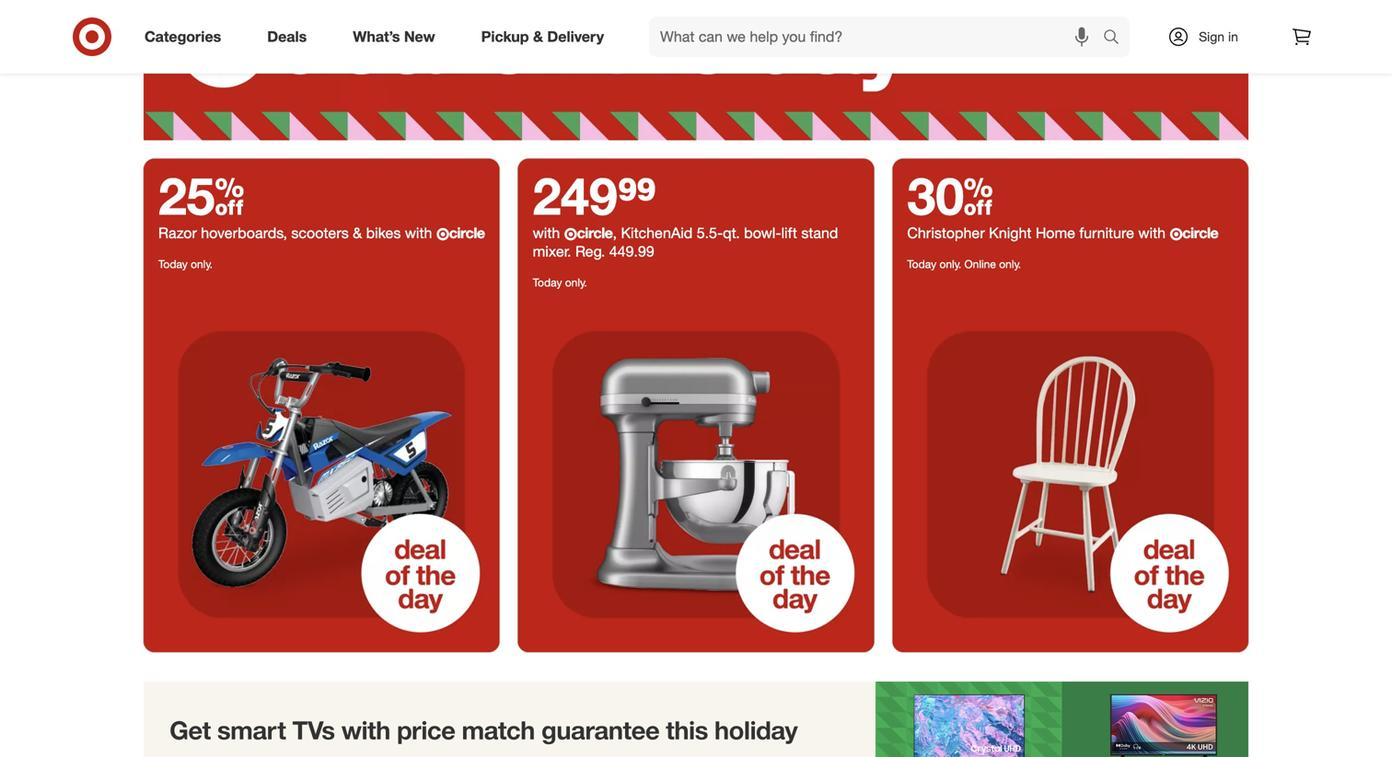 Task type: locate. For each thing, give the bounding box(es) containing it.
deals down tm
[[1056, 23, 1105, 48]]

only.
[[191, 257, 213, 271], [940, 257, 961, 271], [999, 257, 1021, 271], [565, 276, 587, 289]]

2 horizontal spatial today
[[907, 257, 936, 271]]

& right free
[[1160, 0, 1172, 23]]

target deal of the day image for razor hoverboards, scooters & bikes with
[[144, 297, 500, 653]]

30
[[907, 164, 993, 227]]

razor
[[158, 224, 197, 242]]

pickup & delivery link
[[466, 17, 627, 57]]

today only. down mixer.
[[533, 276, 587, 289]]

& left bikes
[[353, 224, 362, 242]]

2 vertical spatial &
[[353, 224, 362, 242]]

0 vertical spatial today only.
[[158, 257, 213, 271]]

search button
[[1095, 17, 1139, 61]]

today down mixer.
[[533, 276, 562, 289]]

1 horizontal spatial with
[[533, 224, 564, 242]]

furniture
[[1079, 224, 1134, 242]]

what's new link
[[337, 17, 458, 57]]

deals link
[[252, 17, 330, 57]]

2 horizontal spatial circle
[[1183, 224, 1218, 242]]

search
[[1095, 30, 1139, 47]]

1 with from the left
[[405, 224, 432, 242]]

every
[[1111, 23, 1161, 48]]

0 vertical spatial &
[[1160, 0, 1172, 23]]

only. left online
[[940, 257, 961, 271]]

only. down reg.
[[565, 276, 587, 289]]

5.5-
[[697, 224, 723, 242]]

, kitchenaid 5.5-qt. bowl-lift stand mixer. reg. 449.99
[[533, 224, 838, 260]]

bikes
[[366, 224, 401, 242]]

0 horizontal spatial today
[[158, 257, 188, 271]]

circle for 30
[[1183, 224, 1218, 242]]

1 vertical spatial today only.
[[533, 276, 587, 289]]

today
[[158, 257, 188, 271], [907, 257, 936, 271], [533, 276, 562, 289]]

449.99
[[609, 242, 654, 260]]

bowl-
[[744, 224, 781, 242]]

today down 'razor'
[[158, 257, 188, 271]]

today only. for with
[[533, 276, 587, 289]]

249
[[533, 164, 618, 227]]

today only.
[[158, 257, 213, 271], [533, 276, 587, 289]]

sign in link
[[1152, 17, 1267, 57]]

0 horizontal spatial circle
[[449, 224, 485, 242]]

today only. online only.
[[907, 257, 1021, 271]]

today only. down 'razor'
[[158, 257, 213, 271]]

0 horizontal spatial &
[[353, 224, 362, 242]]

1 horizontal spatial &
[[533, 28, 543, 46]]

with
[[405, 224, 432, 242], [533, 224, 564, 242], [1138, 224, 1166, 242]]

1 horizontal spatial today only.
[[533, 276, 587, 289]]

today down christopher
[[907, 257, 936, 271]]

0 horizontal spatial with
[[405, 224, 432, 242]]

0 horizontal spatial today only.
[[158, 257, 213, 271]]

day.
[[1167, 23, 1203, 48]]

99
[[618, 164, 656, 227]]

with right furniture
[[1138, 224, 1166, 242]]

target deal of the day image
[[144, 0, 1249, 140], [893, 297, 1249, 653], [144, 297, 500, 653], [518, 297, 874, 653]]

target deal of the day image for with
[[518, 297, 874, 653]]

knight
[[989, 224, 1032, 242]]

&
[[1160, 0, 1172, 23], [533, 28, 543, 46], [353, 224, 362, 242]]

& right pickup
[[533, 28, 543, 46]]

only. for christopher knight home furniture with
[[940, 257, 961, 271]]

razor hoverboards, scooters & bikes with
[[158, 224, 436, 242]]

home
[[1036, 224, 1075, 242]]

target deal of the day image for christopher knight home furniture with
[[893, 297, 1249, 653]]

2 horizontal spatial with
[[1138, 224, 1166, 242]]

the
[[1039, 48, 1070, 73]]

delivery
[[547, 28, 604, 46]]

sign in
[[1199, 29, 1238, 45]]

with right bikes
[[405, 224, 432, 242]]

only. down 'razor'
[[191, 257, 213, 271]]

& inside for free & score new deals every day. preview the deals
[[1160, 0, 1172, 23]]

2 with from the left
[[533, 224, 564, 242]]

deals
[[1056, 23, 1105, 48], [1076, 48, 1128, 73]]

today for 30
[[907, 257, 936, 271]]

with up mixer.
[[533, 224, 564, 242]]

online
[[965, 257, 996, 271]]

249 99
[[533, 164, 656, 227]]

pickup & delivery
[[481, 28, 604, 46]]

,
[[613, 224, 617, 242]]

what's new
[[353, 28, 435, 46]]

2 horizontal spatial &
[[1160, 0, 1172, 23]]

qt.
[[723, 224, 740, 242]]

1 circle from the left
[[449, 224, 485, 242]]

circle
[[449, 224, 485, 242], [577, 224, 613, 242], [1183, 224, 1218, 242]]

1 horizontal spatial circle
[[577, 224, 613, 242]]

What can we help you find? suggestions appear below search field
[[649, 17, 1108, 57]]

3 circle from the left
[[1183, 224, 1218, 242]]



Task type: vqa. For each thing, say whether or not it's contained in the screenshot.
6–8
no



Task type: describe. For each thing, give the bounding box(es) containing it.
christopher
[[907, 224, 985, 242]]

preview
[[956, 48, 1033, 73]]

deals
[[267, 28, 307, 46]]

stand
[[801, 224, 838, 242]]

2 circle from the left
[[577, 224, 613, 242]]

score
[[956, 23, 1007, 48]]

new
[[1012, 23, 1050, 48]]

what's
[[353, 28, 400, 46]]

for
[[1088, 0, 1113, 23]]

categories
[[145, 28, 221, 46]]

kitchenaid
[[621, 224, 693, 242]]

today only. for razor hoverboards, scooters & bikes with
[[158, 257, 213, 271]]

only. right online
[[999, 257, 1021, 271]]

pickup
[[481, 28, 529, 46]]

lift
[[781, 224, 797, 242]]

1 horizontal spatial today
[[533, 276, 562, 289]]

reg.
[[575, 242, 605, 260]]

1 vertical spatial &
[[533, 28, 543, 46]]

◎
[[999, 2, 1018, 22]]

categories link
[[129, 17, 244, 57]]

new
[[404, 28, 435, 46]]

scooters
[[291, 224, 349, 242]]

only. for razor hoverboards, scooters & bikes with
[[191, 257, 213, 271]]

sign
[[1199, 29, 1225, 45]]

3 with from the left
[[1138, 224, 1166, 242]]

free
[[1118, 0, 1154, 23]]

only. for with
[[565, 276, 587, 289]]

deals down search
[[1076, 48, 1128, 73]]

hoverboards,
[[201, 224, 287, 242]]

for free & score new deals every day. preview the deals
[[956, 0, 1203, 73]]

25
[[158, 164, 244, 227]]

advertisement region
[[144, 682, 1249, 758]]

in
[[1228, 29, 1238, 45]]

circle for 25
[[449, 224, 485, 242]]

mixer.
[[533, 242, 571, 260]]

tm
[[1072, 11, 1082, 20]]

christopher knight home furniture with
[[907, 224, 1170, 242]]

today for 25
[[158, 257, 188, 271]]



